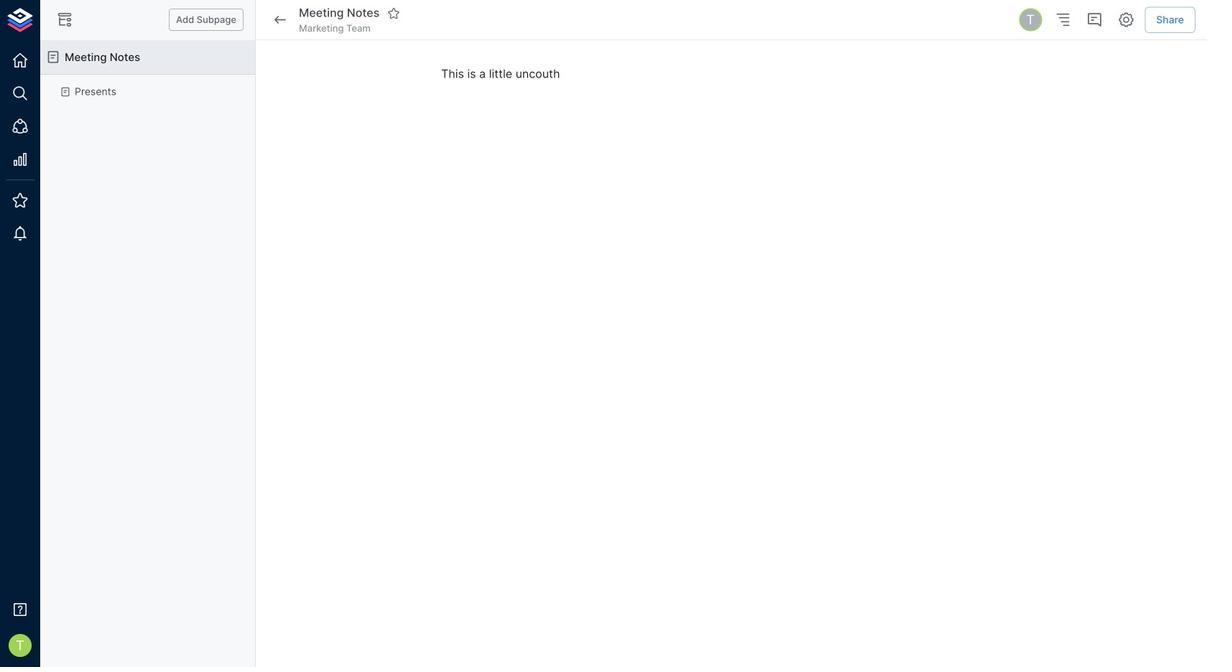 Task type: describe. For each thing, give the bounding box(es) containing it.
table of contents image
[[1055, 11, 1072, 28]]

comments image
[[1087, 11, 1104, 28]]

favorite image
[[388, 7, 401, 20]]



Task type: locate. For each thing, give the bounding box(es) containing it.
hide wiki image
[[56, 11, 73, 28]]

go back image
[[272, 11, 289, 28]]

settings image
[[1118, 11, 1135, 28]]



Task type: vqa. For each thing, say whether or not it's contained in the screenshot.
Settings icon
yes



